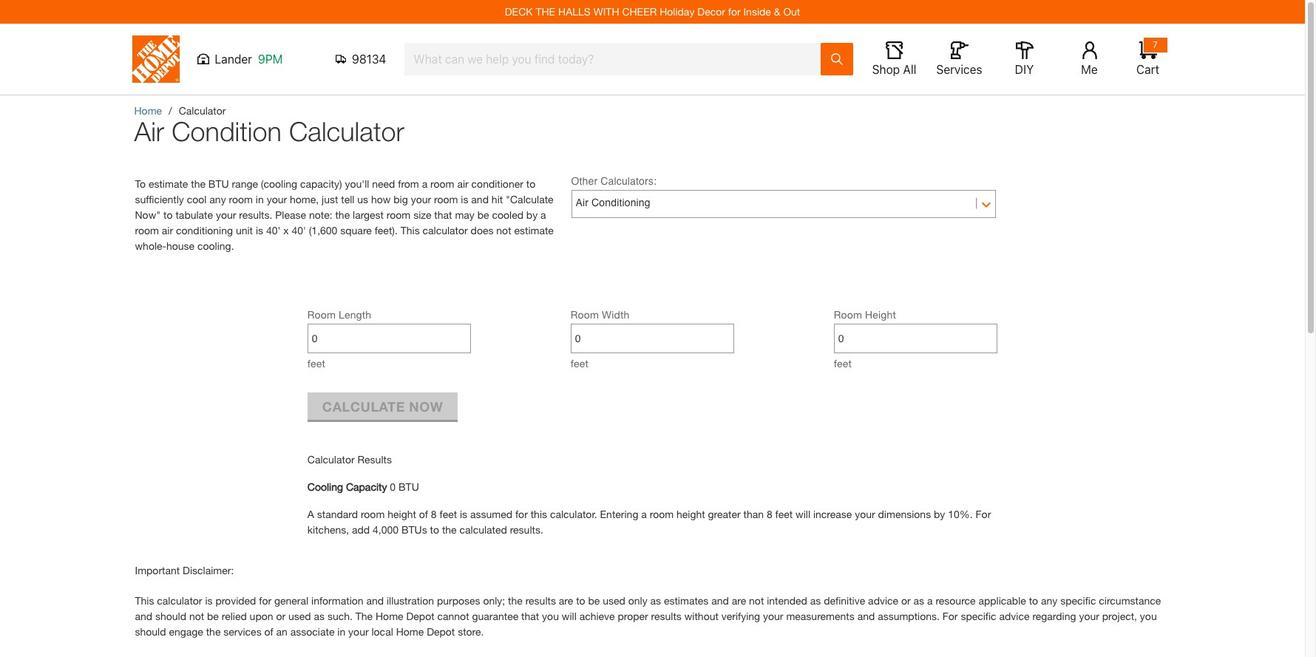 Task type: vqa. For each thing, say whether or not it's contained in the screenshot.
the right or
yes



Task type: locate. For each thing, give the bounding box(es) containing it.
increase
[[814, 508, 852, 521]]

you down "circumstance"
[[1141, 610, 1157, 623]]

by down "calculate
[[527, 209, 538, 221]]

should
[[155, 610, 186, 623], [135, 626, 166, 638]]

with
[[594, 5, 620, 18]]

specific up regarding at the right bottom
[[1061, 595, 1097, 607]]

0 vertical spatial will
[[796, 508, 811, 521]]

1 horizontal spatial for
[[516, 508, 528, 521]]

1 horizontal spatial specific
[[1061, 595, 1097, 607]]

a right entering
[[642, 508, 647, 521]]

home inside home / calculator air condition calculator
[[134, 104, 162, 117]]

or up assumptions.
[[902, 595, 911, 607]]

height left greater on the right of the page
[[677, 508, 705, 521]]

feet
[[308, 357, 325, 370], [571, 357, 589, 370], [834, 357, 852, 370], [440, 508, 457, 521], [776, 508, 793, 521]]

1 horizontal spatial height
[[677, 508, 705, 521]]

air up may
[[457, 178, 469, 190]]

1 vertical spatial used
[[288, 610, 311, 623]]

1 vertical spatial advice
[[1000, 610, 1030, 623]]

1 height from the left
[[388, 508, 416, 521]]

as
[[651, 595, 661, 607], [811, 595, 821, 607], [914, 595, 925, 607], [314, 610, 325, 623]]

you left "achieve"
[[542, 610, 559, 623]]

home,
[[290, 193, 319, 206]]

1 horizontal spatial 8
[[767, 508, 773, 521]]

are left only
[[559, 595, 573, 607]]

of inside this calculator is provided for general information and illustration purposes only; the results are to be used only as estimates and are not intended as definitive advice or as a resource applicable to any specific circumstance and should not be relied upon or used as such. the home depot cannot guarantee that you will achieve proper results without verifying your measurements and assumptions. for specific advice regarding your project, you should engage the services of an associate in your local home depot store.
[[264, 626, 273, 638]]

height up btus on the bottom left of the page
[[388, 508, 416, 521]]

results. inside to estimate the btu range (cooling capacity) you'll    need from a room air conditioner to sufficiently cool any room    in your home, just tell us how big your room is and hit "calculate now"    to tabulate your results. please note: the largest room size that    may be cooled by a room air conditioning unit is 40' x 40'    (1,600 square feet). this calculator does not estimate whole-house cooling.
[[239, 209, 273, 221]]

1 horizontal spatial 40'
[[292, 224, 306, 237]]

1 horizontal spatial any
[[1041, 595, 1058, 607]]

air left /
[[134, 115, 164, 147]]

1 horizontal spatial or
[[902, 595, 911, 607]]

40' left 'x'
[[266, 224, 281, 237]]

or
[[902, 595, 911, 607], [276, 610, 286, 623]]

1 vertical spatial should
[[135, 626, 166, 638]]

specific down "resource"
[[961, 610, 997, 623]]

0 vertical spatial that
[[434, 209, 452, 221]]

a right "from"
[[422, 178, 428, 190]]

None number field
[[312, 325, 467, 353], [575, 325, 730, 353], [839, 325, 994, 353], [312, 325, 467, 353], [575, 325, 730, 353], [839, 325, 994, 353]]

by inside a standard room height of 8 feet is assumed for this calculator. entering a room height greater than 8 feet will increase  your dimensions by 10%. for kitchens, add 4,000 btus to the calculated results.
[[934, 508, 946, 521]]

1 vertical spatial depot
[[427, 626, 455, 638]]

advice up assumptions.
[[868, 595, 899, 607]]

1 vertical spatial air
[[162, 224, 173, 237]]

0 vertical spatial used
[[603, 595, 626, 607]]

this
[[401, 224, 420, 237], [135, 595, 154, 607]]

room left height
[[834, 308, 863, 321]]

home up local
[[376, 610, 404, 623]]

2 horizontal spatial room
[[834, 308, 863, 321]]

assumed
[[470, 508, 513, 521]]

shop all
[[873, 63, 917, 76]]

room left width
[[571, 308, 599, 321]]

cooling.
[[198, 240, 234, 252]]

1 vertical spatial air
[[576, 197, 589, 209]]

results.
[[239, 209, 273, 221], [510, 524, 544, 536]]

1 horizontal spatial will
[[796, 508, 811, 521]]

capacity
[[346, 481, 387, 493]]

without
[[685, 610, 719, 623]]

1 room from the left
[[308, 308, 336, 321]]

1 vertical spatial for
[[516, 508, 528, 521]]

be up "achieve"
[[588, 595, 600, 607]]

1 vertical spatial results
[[651, 610, 682, 623]]

0 vertical spatial in
[[256, 193, 264, 206]]

room left length
[[308, 308, 336, 321]]

2 height from the left
[[677, 508, 705, 521]]

1 horizontal spatial room
[[571, 308, 599, 321]]

by left 10%.
[[934, 508, 946, 521]]

are up verifying
[[732, 595, 746, 607]]

for up upon
[[259, 595, 272, 607]]

calculator inside this calculator is provided for general information and illustration purposes only; the results are to be used only as estimates and are not intended as definitive advice or as a resource applicable to any specific circumstance and should not be relied upon or used as such. the home depot cannot guarantee that you will achieve proper results without verifying your measurements and assumptions. for specific advice regarding your project, you should engage the services of an associate in your local home depot store.
[[157, 595, 202, 607]]

1 vertical spatial of
[[264, 626, 273, 638]]

0 vertical spatial be
[[478, 209, 489, 221]]

(cooling
[[261, 178, 297, 190]]

illustration
[[387, 595, 434, 607]]

1 horizontal spatial estimate
[[514, 224, 554, 237]]

btus
[[402, 524, 427, 536]]

house
[[166, 240, 195, 252]]

0 vertical spatial for
[[976, 508, 991, 521]]

your left project,
[[1080, 610, 1100, 623]]

you'll
[[345, 178, 369, 190]]

btu for the
[[208, 178, 229, 190]]

not
[[497, 224, 512, 237], [749, 595, 764, 607], [189, 610, 204, 623]]

achieve
[[580, 610, 615, 623]]

a
[[308, 508, 314, 521]]

room right entering
[[650, 508, 674, 521]]

home left /
[[134, 104, 162, 117]]

this down the size
[[401, 224, 420, 237]]

calculate now button
[[308, 393, 458, 420]]

any
[[210, 193, 226, 206], [1041, 595, 1058, 607]]

room up add
[[361, 508, 385, 521]]

of
[[419, 508, 428, 521], [264, 626, 273, 638]]

to estimate the btu range (cooling capacity) you'll    need from a room air conditioner to sufficiently cool any room    in your home, just tell us how big your room is and hit "calculate now"    to tabulate your results. please note: the largest room size that    may be cooled by a room air conditioning unit is 40' x 40'    (1,600 square feet). this calculator does not estimate whole-house cooling.
[[135, 178, 554, 252]]

store.
[[458, 626, 484, 638]]

specific
[[1061, 595, 1097, 607], [961, 610, 997, 623]]

1 horizontal spatial in
[[338, 626, 346, 638]]

to up regarding at the right bottom
[[1029, 595, 1039, 607]]

0 vertical spatial by
[[527, 209, 538, 221]]

2 horizontal spatial be
[[588, 595, 600, 607]]

1 vertical spatial btu
[[399, 481, 419, 493]]

2 horizontal spatial for
[[728, 5, 741, 18]]

0 vertical spatial btu
[[208, 178, 229, 190]]

diy
[[1015, 63, 1034, 76]]

0 vertical spatial of
[[419, 508, 428, 521]]

feet).
[[375, 224, 398, 237]]

room
[[431, 178, 455, 190], [229, 193, 253, 206], [434, 193, 458, 206], [387, 209, 411, 221], [135, 224, 159, 237], [361, 508, 385, 521], [650, 508, 674, 521]]

0 vertical spatial advice
[[868, 595, 899, 607]]

room for room width
[[571, 308, 599, 321]]

1 vertical spatial for
[[943, 610, 958, 623]]

0 horizontal spatial 40'
[[266, 224, 281, 237]]

this down the important
[[135, 595, 154, 607]]

is
[[461, 193, 469, 206], [256, 224, 263, 237], [460, 508, 468, 521], [205, 595, 213, 607]]

depot down the illustration
[[406, 610, 435, 623]]

1 vertical spatial will
[[562, 610, 577, 623]]

as right only
[[651, 595, 661, 607]]

the down tell
[[335, 209, 350, 221]]

0 horizontal spatial results.
[[239, 209, 273, 221]]

that right guarantee
[[522, 610, 539, 623]]

room down big
[[387, 209, 411, 221]]

and down the important
[[135, 610, 152, 623]]

home link
[[134, 104, 162, 117]]

btu for 0
[[399, 481, 419, 493]]

to right btus on the bottom left of the page
[[430, 524, 439, 536]]

0 horizontal spatial 8
[[431, 508, 437, 521]]

0 horizontal spatial by
[[527, 209, 538, 221]]

0 vertical spatial this
[[401, 224, 420, 237]]

2 are from the left
[[732, 595, 746, 607]]

room width
[[571, 308, 630, 321]]

only;
[[483, 595, 505, 607]]

air up house
[[162, 224, 173, 237]]

1 horizontal spatial btu
[[399, 481, 419, 493]]

40' right 'x'
[[292, 224, 306, 237]]

to up "achieve"
[[576, 595, 586, 607]]

1 vertical spatial that
[[522, 610, 539, 623]]

0 horizontal spatial air
[[134, 115, 164, 147]]

calculator
[[423, 224, 468, 237], [157, 595, 202, 607]]

0 horizontal spatial will
[[562, 610, 577, 623]]

need
[[372, 178, 395, 190]]

0 vertical spatial not
[[497, 224, 512, 237]]

air down other
[[576, 197, 589, 209]]

feet down room height
[[834, 357, 852, 370]]

for down "resource"
[[943, 610, 958, 623]]

calculator down important disclaimer:
[[157, 595, 202, 607]]

0 vertical spatial estimate
[[149, 178, 188, 190]]

and up "the"
[[366, 595, 384, 607]]

1 horizontal spatial of
[[419, 508, 428, 521]]

1 vertical spatial this
[[135, 595, 154, 607]]

air
[[457, 178, 469, 190], [162, 224, 173, 237]]

as up associate at the bottom left of the page
[[314, 610, 325, 623]]

to
[[135, 178, 146, 190]]

1 vertical spatial in
[[338, 626, 346, 638]]

0 vertical spatial air
[[134, 115, 164, 147]]

1 horizontal spatial results.
[[510, 524, 544, 536]]

and left hit
[[471, 193, 489, 206]]

will inside this calculator is provided for general information and illustration purposes only; the results are to be used only as estimates and are not intended as definitive advice or as a resource applicable to any specific circumstance and should not be relied upon or used as such. the home depot cannot guarantee that you will achieve proper results without verifying your measurements and assumptions. for specific advice regarding your project, you should engage the services of an associate in your local home depot store.
[[562, 610, 577, 623]]

range
[[232, 178, 258, 190]]

1 vertical spatial calculator
[[157, 595, 202, 607]]

only
[[629, 595, 648, 607]]

1 horizontal spatial by
[[934, 508, 946, 521]]

lander
[[215, 53, 252, 66]]

for
[[728, 5, 741, 18], [516, 508, 528, 521], [259, 595, 272, 607]]

and up without
[[712, 595, 729, 607]]

feet down room width
[[571, 357, 589, 370]]

1 vertical spatial home
[[376, 610, 404, 623]]

used down general
[[288, 610, 311, 623]]

8 left assumed
[[431, 508, 437, 521]]

0 horizontal spatial in
[[256, 193, 264, 206]]

room height
[[834, 308, 896, 321]]

for inside this calculator is provided for general information and illustration purposes only; the results are to be used only as estimates and are not intended as definitive advice or as a resource applicable to any specific circumstance and should not be relied upon or used as such. the home depot cannot guarantee that you will achieve proper results without verifying your measurements and assumptions. for specific advice regarding your project, you should engage the services of an associate in your local home depot store.
[[259, 595, 272, 607]]

is inside a standard room height of 8 feet is assumed for this calculator. entering a room height greater than 8 feet will increase  your dimensions by 10%. for kitchens, add 4,000 btus to the calculated results.
[[460, 508, 468, 521]]

1 vertical spatial results.
[[510, 524, 544, 536]]

0 vertical spatial should
[[155, 610, 186, 623]]

not up verifying
[[749, 595, 764, 607]]

1 horizontal spatial calculator
[[423, 224, 468, 237]]

important disclaimer:
[[135, 564, 234, 577]]

1 horizontal spatial that
[[522, 610, 539, 623]]

calculator up 'cooling'
[[308, 453, 355, 466]]

2 vertical spatial not
[[189, 610, 204, 623]]

measurements
[[787, 610, 855, 623]]

shop
[[873, 63, 900, 76]]

0 vertical spatial or
[[902, 595, 911, 607]]

0 horizontal spatial used
[[288, 610, 311, 623]]

1 horizontal spatial advice
[[1000, 610, 1030, 623]]

in down range
[[256, 193, 264, 206]]

will
[[796, 508, 811, 521], [562, 610, 577, 623]]

your down intended on the right bottom
[[763, 610, 784, 623]]

results. up unit
[[239, 209, 273, 221]]

1 vertical spatial specific
[[961, 610, 997, 623]]

0 vertical spatial results
[[526, 595, 556, 607]]

0 horizontal spatial not
[[189, 610, 204, 623]]

btu inside to estimate the btu range (cooling capacity) you'll    need from a room air conditioner to sufficiently cool any room    in your home, just tell us how big your room is and hit "calculate now"    to tabulate your results. please note: the largest room size that    may be cooled by a room air conditioning unit is 40' x 40'    (1,600 square feet). this calculator does not estimate whole-house cooling.
[[208, 178, 229, 190]]

0 horizontal spatial btu
[[208, 178, 229, 190]]

0 horizontal spatial any
[[210, 193, 226, 206]]

1 horizontal spatial this
[[401, 224, 420, 237]]

&
[[774, 5, 781, 18]]

to up "calculate
[[526, 178, 536, 190]]

1 vertical spatial or
[[276, 610, 286, 623]]

1 horizontal spatial for
[[976, 508, 991, 521]]

0 vertical spatial home
[[134, 104, 162, 117]]

0 vertical spatial depot
[[406, 610, 435, 623]]

general
[[274, 595, 309, 607]]

resource
[[936, 595, 976, 607]]

for left inside
[[728, 5, 741, 18]]

verifying
[[722, 610, 761, 623]]

0 horizontal spatial of
[[264, 626, 273, 638]]

estimate up the sufficiently
[[149, 178, 188, 190]]

conditioner
[[472, 178, 524, 190]]

to inside a standard room height of 8 feet is assumed for this calculator. entering a room height greater than 8 feet will increase  your dimensions by 10%. for kitchens, add 4,000 btus to the calculated results.
[[430, 524, 439, 536]]

the left calculated
[[442, 524, 457, 536]]

of left an
[[264, 626, 273, 638]]

1 horizontal spatial not
[[497, 224, 512, 237]]

in
[[256, 193, 264, 206], [338, 626, 346, 638]]

0 horizontal spatial you
[[542, 610, 559, 623]]

estimate down cooled
[[514, 224, 554, 237]]

for inside this calculator is provided for general information and illustration purposes only; the results are to be used only as estimates and are not intended as definitive advice or as a resource applicable to any specific circumstance and should not be relied upon or used as such. the home depot cannot guarantee that you will achieve proper results without verifying your measurements and assumptions. for specific advice regarding your project, you should engage the services of an associate in your local home depot store.
[[943, 610, 958, 623]]

calculator down may
[[423, 224, 468, 237]]

results. down this
[[510, 524, 544, 536]]

for inside a standard room height of 8 feet is assumed for this calculator. entering a room height greater than 8 feet will increase  your dimensions by 10%. for kitchens, add 4,000 btus to the calculated results.
[[976, 508, 991, 521]]

does
[[471, 224, 494, 237]]

not down cooled
[[497, 224, 512, 237]]

calculator inside to estimate the btu range (cooling capacity) you'll    need from a room air conditioner to sufficiently cool any room    in your home, just tell us how big your room is and hit "calculate now"    to tabulate your results. please note: the largest room size that    may be cooled by a room air conditioning unit is 40' x 40'    (1,600 square feet). this calculator does not estimate whole-house cooling.
[[423, 224, 468, 237]]

depot down the cannot
[[427, 626, 455, 638]]

guarantee
[[472, 610, 519, 623]]

cooling
[[308, 481, 343, 493]]

0 horizontal spatial results
[[526, 595, 556, 607]]

will inside a standard room height of 8 feet is assumed for this calculator. entering a room height greater than 8 feet will increase  your dimensions by 10%. for kitchens, add 4,000 btus to the calculated results.
[[796, 508, 811, 521]]

2 room from the left
[[571, 308, 599, 321]]

2 vertical spatial for
[[259, 595, 272, 607]]

used up "achieve"
[[603, 595, 626, 607]]

associate
[[291, 626, 335, 638]]

0 vertical spatial results.
[[239, 209, 273, 221]]

home right local
[[396, 626, 424, 638]]

btu
[[208, 178, 229, 190], [399, 481, 419, 493]]

btu left range
[[208, 178, 229, 190]]

0 horizontal spatial room
[[308, 308, 336, 321]]

feet for room length
[[308, 357, 325, 370]]

0 horizontal spatial be
[[207, 610, 219, 623]]

room length
[[308, 308, 372, 321]]

1 horizontal spatial be
[[478, 209, 489, 221]]

is up calculated
[[460, 508, 468, 521]]

0 horizontal spatial height
[[388, 508, 416, 521]]

be left relied
[[207, 610, 219, 623]]

1 horizontal spatial air
[[576, 197, 589, 209]]

be up does
[[478, 209, 489, 221]]

1 vertical spatial be
[[588, 595, 600, 607]]

3 room from the left
[[834, 308, 863, 321]]

calculator up "you'll" on the top left of the page
[[289, 115, 405, 147]]

deck the halls with cheer holiday decor for inside & out link
[[505, 5, 801, 18]]

2 8 from the left
[[767, 508, 773, 521]]

1 horizontal spatial you
[[1141, 610, 1157, 623]]

room for room height
[[834, 308, 863, 321]]

2 vertical spatial be
[[207, 610, 219, 623]]

0 horizontal spatial for
[[259, 595, 272, 607]]

2 horizontal spatial not
[[749, 595, 764, 607]]

any up regarding at the right bottom
[[1041, 595, 1058, 607]]

your up the size
[[411, 193, 431, 206]]

the
[[536, 5, 556, 18]]

entering
[[600, 508, 639, 521]]

1 horizontal spatial used
[[603, 595, 626, 607]]

are
[[559, 595, 573, 607], [732, 595, 746, 607]]

should up 'engage'
[[155, 610, 186, 623]]

1 vertical spatial by
[[934, 508, 946, 521]]

kitchens,
[[308, 524, 349, 536]]

any right cool
[[210, 193, 226, 206]]

will left increase
[[796, 508, 811, 521]]

halls
[[559, 5, 591, 18]]

conditioning
[[176, 224, 233, 237]]

feet down room length
[[308, 357, 325, 370]]

or up an
[[276, 610, 286, 623]]

a standard room height of 8 feet is assumed for this calculator. entering a room height greater than 8 feet will increase  your dimensions by 10%. for kitchens, add 4,000 btus to the calculated results.
[[308, 508, 991, 536]]

btu right 0
[[399, 481, 419, 493]]

0 vertical spatial air
[[457, 178, 469, 190]]

to
[[526, 178, 536, 190], [164, 209, 173, 221], [430, 524, 439, 536], [576, 595, 586, 607], [1029, 595, 1039, 607]]

is left provided on the left bottom
[[205, 595, 213, 607]]

feet for room height
[[834, 357, 852, 370]]

0 vertical spatial calculator
[[423, 224, 468, 237]]

a
[[422, 178, 428, 190], [541, 209, 546, 221], [642, 508, 647, 521], [928, 595, 933, 607]]

your right increase
[[855, 508, 876, 521]]

in down such.
[[338, 626, 346, 638]]



Task type: describe. For each thing, give the bounding box(es) containing it.
results
[[358, 453, 392, 466]]

1 8 from the left
[[431, 508, 437, 521]]

this calculator is provided for general information and illustration purposes only; the results are to be used only as estimates and are not intended as definitive advice or as a resource applicable to any specific circumstance and should not be relied upon or used as such. the home depot cannot guarantee that you will achieve proper results without verifying your measurements and assumptions. for specific advice regarding your project, you should engage the services of an associate in your local home depot store.
[[135, 595, 1162, 638]]

calculator results
[[308, 453, 392, 466]]

home / calculator air condition calculator
[[134, 104, 405, 147]]

0 horizontal spatial estimate
[[149, 178, 188, 190]]

sufficiently
[[135, 193, 184, 206]]

length
[[339, 308, 372, 321]]

0 vertical spatial for
[[728, 5, 741, 18]]

is up may
[[461, 193, 469, 206]]

circumstance
[[1099, 595, 1162, 607]]

2 you from the left
[[1141, 610, 1157, 623]]

the inside a standard room height of 8 feet is assumed for this calculator. entering a room height greater than 8 feet will increase  your dimensions by 10%. for kitchens, add 4,000 btus to the calculated results.
[[442, 524, 457, 536]]

condition
[[172, 115, 282, 147]]

local
[[372, 626, 393, 638]]

note:
[[309, 209, 333, 221]]

7
[[1153, 39, 1158, 50]]

is inside this calculator is provided for general information and illustration purposes only; the results are to be used only as estimates and are not intended as definitive advice or as a resource applicable to any specific circumstance and should not be relied upon or used as such. the home depot cannot guarantee that you will achieve proper results without verifying your measurements and assumptions. for specific advice regarding your project, you should engage the services of an associate in your local home depot store.
[[205, 595, 213, 607]]

room right "from"
[[431, 178, 455, 190]]

/
[[169, 104, 172, 117]]

tell
[[341, 193, 355, 206]]

cannot
[[438, 610, 469, 623]]

inside
[[744, 5, 771, 18]]

0 horizontal spatial or
[[276, 610, 286, 623]]

2 vertical spatial home
[[396, 626, 424, 638]]

cheer
[[622, 5, 657, 18]]

of inside a standard room height of 8 feet is assumed for this calculator. entering a room height greater than 8 feet will increase  your dimensions by 10%. for kitchens, add 4,000 btus to the calculated results.
[[419, 508, 428, 521]]

me
[[1082, 63, 1098, 76]]

a inside this calculator is provided for general information and illustration purposes only; the results are to be used only as estimates and are not intended as definitive advice or as a resource applicable to any specific circumstance and should not be relied upon or used as such. the home depot cannot guarantee that you will achieve proper results without verifying your measurements and assumptions. for specific advice regarding your project, you should engage the services of an associate in your local home depot store.
[[928, 595, 933, 607]]

1 horizontal spatial results
[[651, 610, 682, 623]]

a down "calculate
[[541, 209, 546, 221]]

purposes
[[437, 595, 480, 607]]

square
[[340, 224, 372, 237]]

in inside to estimate the btu range (cooling capacity) you'll    need from a room air conditioner to sufficiently cool any room    in your home, just tell us how big your room is and hit "calculate now"    to tabulate your results. please note: the largest room size that    may be cooled by a room air conditioning unit is 40' x 40'    (1,600 square feet). this calculator does not estimate whole-house cooling.
[[256, 193, 264, 206]]

largest
[[353, 209, 384, 221]]

that inside to estimate the btu range (cooling capacity) you'll    need from a room air conditioner to sufficiently cool any room    in your home, just tell us how big your room is and hit "calculate now"    to tabulate your results. please note: the largest room size that    may be cooled by a room air conditioning unit is 40' x 40'    (1,600 square feet). this calculator does not estimate whole-house cooling.
[[434, 209, 452, 221]]

calculated
[[460, 524, 507, 536]]

air conditioning button
[[576, 192, 992, 214]]

the
[[356, 610, 373, 623]]

0 horizontal spatial advice
[[868, 595, 899, 607]]

for inside a standard room height of 8 feet is assumed for this calculator. entering a room height greater than 8 feet will increase  your dimensions by 10%. for kitchens, add 4,000 btus to the calculated results.
[[516, 508, 528, 521]]

from
[[398, 178, 419, 190]]

calculator right /
[[179, 104, 226, 117]]

services button
[[936, 41, 983, 77]]

this inside this calculator is provided for general information and illustration purposes only; the results are to be used only as estimates and are not intended as definitive advice or as a resource applicable to any specific circumstance and should not be relied upon or used as such. the home depot cannot guarantee that you will achieve proper results without verifying your measurements and assumptions. for specific advice regarding your project, you should engage the services of an associate in your local home depot store.
[[135, 595, 154, 607]]

estimates
[[664, 595, 709, 607]]

that inside this calculator is provided for general information and illustration purposes only; the results are to be used only as estimates and are not intended as definitive advice or as a resource applicable to any specific circumstance and should not be relied upon or used as such. the home depot cannot guarantee that you will achieve proper results without verifying your measurements and assumptions. for specific advice regarding your project, you should engage the services of an associate in your local home depot store.
[[522, 610, 539, 623]]

to down the sufficiently
[[164, 209, 173, 221]]

applicable
[[979, 595, 1027, 607]]

(1,600
[[309, 224, 338, 237]]

as up assumptions.
[[914, 595, 925, 607]]

may
[[455, 209, 475, 221]]

0 horizontal spatial air
[[162, 224, 173, 237]]

calculate
[[322, 398, 405, 415]]

height
[[865, 308, 896, 321]]

decor
[[698, 5, 726, 18]]

your up unit
[[216, 209, 236, 221]]

feet for room width
[[571, 357, 589, 370]]

unit
[[236, 224, 253, 237]]

your down (cooling
[[267, 193, 287, 206]]

calculators:
[[601, 175, 657, 187]]

your down "the"
[[348, 626, 369, 638]]

0
[[390, 481, 396, 493]]

room down now" at the left of the page
[[135, 224, 159, 237]]

regarding
[[1033, 610, 1077, 623]]

any inside this calculator is provided for general information and illustration purposes only; the results are to be used only as estimates and are not intended as definitive advice or as a resource applicable to any specific circumstance and should not be relied upon or used as such. the home depot cannot guarantee that you will achieve proper results without verifying your measurements and assumptions. for specific advice regarding your project, you should engage the services of an associate in your local home depot store.
[[1041, 595, 1058, 607]]

cart 7
[[1137, 39, 1160, 76]]

cooled
[[492, 209, 524, 221]]

9pm
[[258, 53, 283, 66]]

just
[[322, 193, 338, 206]]

the right 'engage'
[[206, 626, 221, 638]]

room for room length
[[308, 308, 336, 321]]

feet left assumed
[[440, 508, 457, 521]]

be inside to estimate the btu range (cooling capacity) you'll    need from a room air conditioner to sufficiently cool any room    in your home, just tell us how big your room is and hit "calculate now"    to tabulate your results. please note: the largest room size that    may be cooled by a room air conditioning unit is 40' x 40'    (1,600 square feet). this calculator does not estimate whole-house cooling.
[[478, 209, 489, 221]]

air inside popup button
[[576, 197, 589, 209]]

deck
[[505, 5, 533, 18]]

1 40' from the left
[[266, 224, 281, 237]]

is right unit
[[256, 224, 263, 237]]

results. inside a standard room height of 8 feet is assumed for this calculator. entering a room height greater than 8 feet will increase  your dimensions by 10%. for kitchens, add 4,000 btus to the calculated results.
[[510, 524, 544, 536]]

capacity)
[[300, 178, 342, 190]]

us
[[358, 193, 368, 206]]

any inside to estimate the btu range (cooling capacity) you'll    need from a room air conditioner to sufficiently cool any room    in your home, just tell us how big your room is and hit "calculate now"    to tabulate your results. please note: the largest room size that    may be cooled by a room air conditioning unit is 40' x 40'    (1,600 square feet). this calculator does not estimate whole-house cooling.
[[210, 193, 226, 206]]

the home depot logo image
[[132, 36, 179, 83]]

air inside home / calculator air condition calculator
[[134, 115, 164, 147]]

other calculators:
[[571, 175, 657, 187]]

0 horizontal spatial specific
[[961, 610, 997, 623]]

this inside to estimate the btu range (cooling capacity) you'll    need from a room air conditioner to sufficiently cool any room    in your home, just tell us how big your room is and hit "calculate now"    to tabulate your results. please note: the largest room size that    may be cooled by a room air conditioning unit is 40' x 40'    (1,600 square feet). this calculator does not estimate whole-house cooling.
[[401, 224, 420, 237]]

an
[[276, 626, 288, 638]]

and down definitive
[[858, 610, 875, 623]]

upon
[[250, 610, 273, 623]]

proper
[[618, 610, 649, 623]]

feet right than
[[776, 508, 793, 521]]

relied
[[222, 610, 247, 623]]

services
[[224, 626, 262, 638]]

1 you from the left
[[542, 610, 559, 623]]

dimensions
[[878, 508, 931, 521]]

standard
[[317, 508, 358, 521]]

as up measurements
[[811, 595, 821, 607]]

in inside this calculator is provided for general information and illustration purposes only; the results are to be used only as estimates and are not intended as definitive advice or as a resource applicable to any specific circumstance and should not be relied upon or used as such. the home depot cannot guarantee that you will achieve proper results without verifying your measurements and assumptions. for specific advice regarding your project, you should engage the services of an associate in your local home depot store.
[[338, 626, 346, 638]]

not inside to estimate the btu range (cooling capacity) you'll    need from a room air conditioner to sufficiently cool any room    in your home, just tell us how big your room is and hit "calculate now"    to tabulate your results. please note: the largest room size that    may be cooled by a room air conditioning unit is 40' x 40'    (1,600 square feet). this calculator does not estimate whole-house cooling.
[[497, 224, 512, 237]]

98134 button
[[335, 52, 386, 67]]

greater
[[708, 508, 741, 521]]

diy button
[[1001, 41, 1049, 77]]

engage
[[169, 626, 203, 638]]

out
[[784, 5, 801, 18]]

What can we help you find today? search field
[[414, 44, 820, 75]]

and inside to estimate the btu range (cooling capacity) you'll    need from a room air conditioner to sufficiently cool any room    in your home, just tell us how big your room is and hit "calculate now"    to tabulate your results. please note: the largest room size that    may be cooled by a room air conditioning unit is 40' x 40'    (1,600 square feet). this calculator does not estimate whole-house cooling.
[[471, 193, 489, 206]]

4,000
[[373, 524, 399, 536]]

conditioning
[[592, 197, 651, 209]]

project,
[[1103, 610, 1138, 623]]

10%.
[[948, 508, 973, 521]]

"calculate
[[506, 193, 554, 206]]

the up cool
[[191, 178, 206, 190]]

1 horizontal spatial air
[[457, 178, 469, 190]]

services
[[937, 63, 983, 76]]

tabulate
[[176, 209, 213, 221]]

provided
[[216, 595, 256, 607]]

calculator.
[[550, 508, 597, 521]]

98134
[[352, 53, 386, 66]]

1 are from the left
[[559, 595, 573, 607]]

assumptions.
[[878, 610, 940, 623]]

all
[[903, 63, 917, 76]]

your inside a standard room height of 8 feet is assumed for this calculator. entering a room height greater than 8 feet will increase  your dimensions by 10%. for kitchens, add 4,000 btus to the calculated results.
[[855, 508, 876, 521]]

lander 9pm
[[215, 53, 283, 66]]

shop all button
[[871, 41, 918, 77]]

please
[[275, 209, 306, 221]]

room up may
[[434, 193, 458, 206]]

room down range
[[229, 193, 253, 206]]

the right only;
[[508, 595, 523, 607]]

calculate now
[[322, 398, 443, 415]]

2 40' from the left
[[292, 224, 306, 237]]

a inside a standard room height of 8 feet is assumed for this calculator. entering a room height greater than 8 feet will increase  your dimensions by 10%. for kitchens, add 4,000 btus to the calculated results.
[[642, 508, 647, 521]]

whole-
[[135, 240, 166, 252]]

other
[[571, 175, 598, 187]]

than
[[744, 508, 764, 521]]

by inside to estimate the btu range (cooling capacity) you'll    need from a room air conditioner to sufficiently cool any room    in your home, just tell us how big your room is and hit "calculate now"    to tabulate your results. please note: the largest room size that    may be cooled by a room air conditioning unit is 40' x 40'    (1,600 square feet). this calculator does not estimate whole-house cooling.
[[527, 209, 538, 221]]



